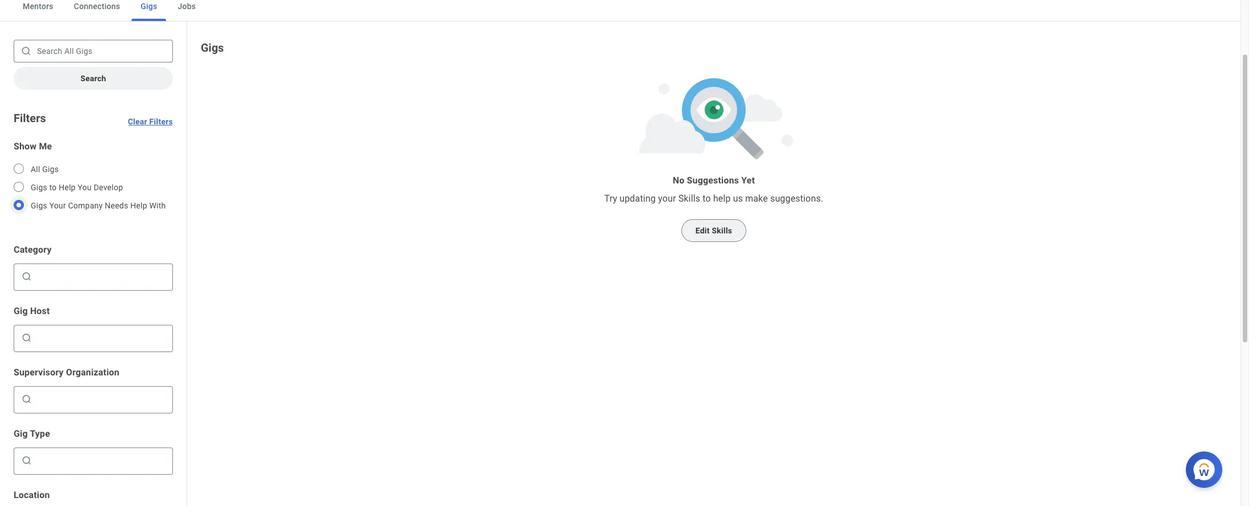 Task type: vqa. For each thing, say whether or not it's contained in the screenshot.
McNeil!
no



Task type: locate. For each thing, give the bounding box(es) containing it.
help left the with
[[130, 201, 147, 211]]

organization
[[66, 368, 119, 378]]

gigs down jobs button on the left of page
[[201, 41, 224, 55]]

skills
[[679, 194, 701, 204], [712, 227, 732, 236]]

gigs for gigs your company needs help with
[[31, 201, 47, 211]]

edit skills
[[696, 227, 732, 236]]

filters right "clear"
[[149, 117, 173, 126]]

help left you on the top left of page
[[59, 183, 76, 192]]

us
[[733, 194, 743, 204]]

gig left host
[[14, 306, 28, 317]]

all gigs
[[31, 165, 59, 174]]

search image down gig type
[[21, 456, 32, 467]]

all
[[31, 165, 40, 174]]

search button
[[14, 67, 173, 90]]

connections
[[74, 2, 120, 11]]

search image
[[20, 46, 32, 57], [21, 271, 32, 283], [21, 333, 32, 344], [21, 394, 32, 406], [21, 456, 32, 467]]

1 vertical spatial gig
[[14, 429, 28, 440]]

skills right edit
[[712, 227, 732, 236]]

develop
[[94, 183, 123, 192]]

gig left type
[[14, 429, 28, 440]]

tab list containing mentors
[[0, 0, 1241, 22]]

tab list
[[0, 0, 1241, 22]]

company
[[68, 201, 103, 211]]

1 gig from the top
[[14, 306, 28, 317]]

search image down gig host
[[21, 333, 32, 344]]

gig
[[14, 306, 28, 317], [14, 429, 28, 440]]

0 vertical spatial skills
[[679, 194, 701, 204]]

help
[[713, 194, 731, 204]]

you
[[78, 183, 92, 192]]

gigs left jobs
[[141, 2, 157, 11]]

yet
[[742, 175, 755, 186]]

0 vertical spatial to
[[49, 183, 57, 192]]

0 horizontal spatial skills
[[679, 194, 701, 204]]

0 horizontal spatial help
[[59, 183, 76, 192]]

1 vertical spatial skills
[[712, 227, 732, 236]]

show me
[[14, 141, 52, 152]]

no
[[673, 175, 685, 186]]

gig for gig type
[[14, 429, 28, 440]]

gigs right all
[[42, 165, 59, 174]]

None field
[[35, 268, 168, 286], [35, 271, 168, 283], [35, 329, 168, 348], [35, 333, 168, 344], [35, 391, 168, 409], [35, 394, 168, 406], [35, 452, 168, 471], [35, 456, 168, 467], [35, 268, 168, 286], [35, 271, 168, 283], [35, 329, 168, 348], [35, 333, 168, 344], [35, 391, 168, 409], [35, 394, 168, 406], [35, 452, 168, 471], [35, 456, 168, 467]]

1 horizontal spatial skills
[[712, 227, 732, 236]]

to
[[49, 183, 57, 192], [703, 194, 711, 204]]

location
[[14, 490, 50, 501]]

type
[[30, 429, 50, 440]]

help
[[59, 183, 76, 192], [130, 201, 147, 211]]

gigs
[[141, 2, 157, 11], [201, 41, 224, 55], [42, 165, 59, 174], [31, 183, 47, 192], [31, 201, 47, 211]]

gigs left your
[[31, 201, 47, 211]]

search image down the supervisory
[[21, 394, 32, 406]]

suggestions.
[[771, 194, 824, 204]]

gigs down all
[[31, 183, 47, 192]]

2 gig from the top
[[14, 429, 28, 440]]

1 horizontal spatial help
[[130, 201, 147, 211]]

search image down the category
[[21, 271, 32, 283]]

search image for gig type
[[21, 456, 32, 467]]

clear filters
[[128, 117, 173, 126]]

edit skills button
[[681, 220, 747, 242]]

mentors
[[23, 2, 53, 11]]

jobs button
[[169, 0, 205, 21]]

1 vertical spatial to
[[703, 194, 711, 204]]

with
[[149, 201, 166, 211]]

gigs inside button
[[141, 2, 157, 11]]

filters
[[14, 112, 46, 125], [149, 117, 173, 126]]

skills down no
[[679, 194, 701, 204]]

1 vertical spatial help
[[130, 201, 147, 211]]

needs
[[105, 201, 128, 211]]

to up your
[[49, 183, 57, 192]]

0 vertical spatial gig
[[14, 306, 28, 317]]

to left help
[[703, 194, 711, 204]]

1 horizontal spatial filters
[[149, 117, 173, 126]]

gigs your company needs help with
[[31, 201, 166, 211]]

category
[[14, 245, 52, 255]]

filters up show me in the top left of the page
[[14, 112, 46, 125]]



Task type: describe. For each thing, give the bounding box(es) containing it.
search image down mentors button at the left top of page
[[20, 46, 32, 57]]

try
[[605, 194, 617, 204]]

search
[[80, 74, 106, 83]]

gigs to help you develop
[[31, 183, 123, 192]]

clear
[[128, 117, 147, 126]]

gigs button
[[132, 0, 166, 21]]

search image for gig host
[[21, 333, 32, 344]]

no suggestions yet
[[673, 175, 755, 186]]

make
[[746, 194, 768, 204]]

mentors button
[[14, 0, 62, 21]]

try updating your skills to help us make suggestions.
[[605, 194, 824, 204]]

show
[[14, 141, 37, 152]]

0 horizontal spatial filters
[[14, 112, 46, 125]]

gig for gig host
[[14, 306, 28, 317]]

search image for category
[[21, 271, 32, 283]]

supervisory organization
[[14, 368, 119, 378]]

jobs
[[178, 2, 196, 11]]

0 vertical spatial help
[[59, 183, 76, 192]]

search image for supervisory organization
[[21, 394, 32, 406]]

your
[[49, 201, 66, 211]]

gigs for gigs button
[[141, 2, 157, 11]]

clear filters button
[[128, 104, 173, 126]]

edit
[[696, 227, 710, 236]]

1 horizontal spatial to
[[703, 194, 711, 204]]

Search All Gigs text field
[[14, 40, 173, 63]]

filters inside clear filters button
[[149, 117, 173, 126]]

skills inside button
[[712, 227, 732, 236]]

gig host
[[14, 306, 50, 317]]

0 horizontal spatial to
[[49, 183, 57, 192]]

suggestions
[[687, 175, 739, 186]]

updating
[[620, 194, 656, 204]]

gigs for gigs to help you develop
[[31, 183, 47, 192]]

host
[[30, 306, 50, 317]]

your
[[658, 194, 676, 204]]

gig type
[[14, 429, 50, 440]]

connections button
[[65, 0, 129, 21]]

me
[[39, 141, 52, 152]]

supervisory
[[14, 368, 64, 378]]



